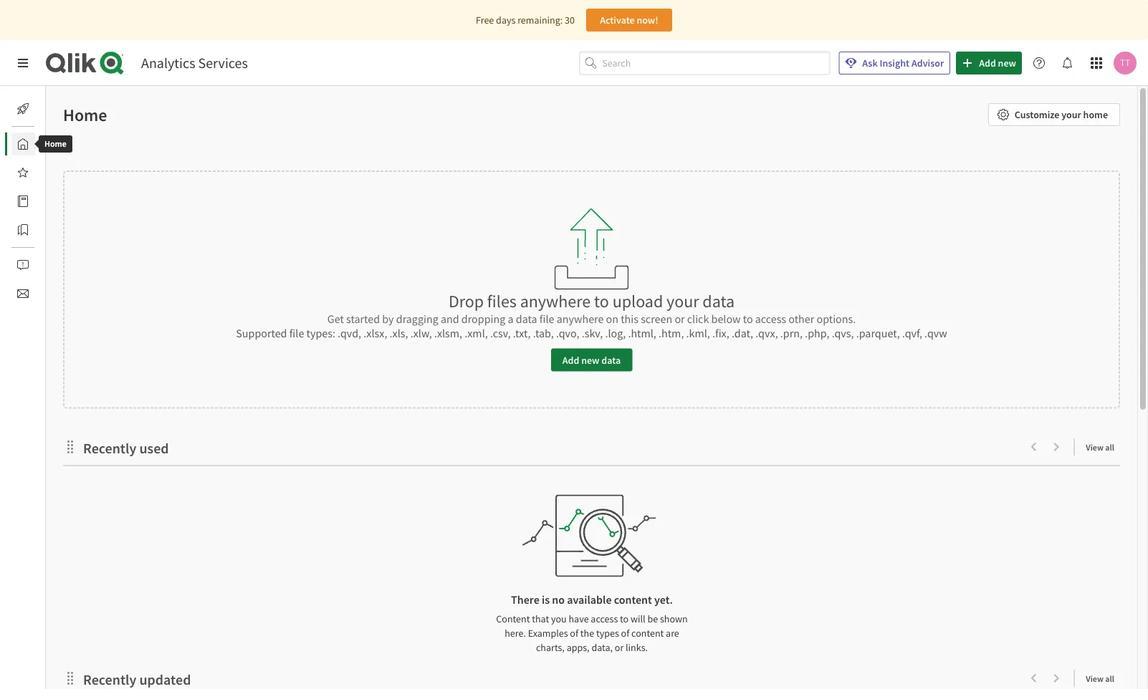 Task type: locate. For each thing, give the bounding box(es) containing it.
0 vertical spatial recently
[[83, 440, 137, 458]]

to left this
[[595, 290, 610, 312]]

this
[[621, 312, 639, 326]]

data down .log,
[[602, 354, 621, 367]]

0 horizontal spatial or
[[615, 642, 624, 655]]

access left 'other'
[[756, 312, 787, 326]]

below
[[712, 312, 741, 326]]

access up types
[[591, 613, 618, 626]]

1 vertical spatial access
[[591, 613, 618, 626]]

file
[[540, 312, 555, 326], [290, 326, 304, 341]]

add new data button
[[551, 349, 633, 372]]

to left will
[[620, 613, 629, 626]]

.xlsx,
[[364, 326, 388, 341]]

1 vertical spatial or
[[615, 642, 624, 655]]

or left click
[[675, 312, 685, 326]]

ask
[[863, 57, 878, 70]]

there
[[511, 594, 540, 608]]

1 vertical spatial recently
[[83, 671, 137, 689]]

0 vertical spatial access
[[756, 312, 787, 326]]

home tooltip
[[29, 136, 82, 153]]

file left types:
[[290, 326, 304, 341]]

add right the advisor
[[980, 57, 997, 70]]

0 horizontal spatial your
[[667, 290, 700, 312]]

add inside 'button'
[[563, 354, 580, 367]]

screen
[[641, 312, 673, 326]]

0 horizontal spatial of
[[570, 627, 579, 640]]

all for recently used
[[1106, 443, 1115, 454]]

or right data,
[[615, 642, 624, 655]]

content up will
[[614, 594, 653, 608]]

0 vertical spatial add
[[980, 57, 997, 70]]

1 vertical spatial all
[[1106, 674, 1115, 685]]

0 horizontal spatial add
[[563, 354, 580, 367]]

content
[[614, 594, 653, 608], [632, 627, 664, 640]]

home
[[63, 104, 107, 126], [46, 138, 71, 151], [44, 138, 67, 150]]

access
[[756, 312, 787, 326], [591, 613, 618, 626]]

.log,
[[606, 326, 626, 341]]

navigation pane element
[[0, 92, 78, 311]]

add down .qvo,
[[563, 354, 580, 367]]

1 horizontal spatial or
[[675, 312, 685, 326]]

your
[[1062, 108, 1082, 121], [667, 290, 700, 312]]

recently used link
[[83, 440, 175, 458]]

data,
[[592, 642, 613, 655]]

0 vertical spatial view all
[[1087, 443, 1115, 454]]

days
[[496, 14, 516, 27]]

services
[[198, 54, 248, 72]]

1 horizontal spatial to
[[620, 613, 629, 626]]

favorites image
[[17, 167, 29, 179]]

charts,
[[536, 642, 565, 655]]

1 horizontal spatial new
[[999, 57, 1017, 70]]

customize
[[1015, 108, 1060, 121]]

1 horizontal spatial add
[[980, 57, 997, 70]]

.qvd,
[[338, 326, 362, 341]]

recently used
[[83, 440, 169, 458]]

access inside the "there is no available content yet. content that you have access to will be shown here. examples of the types of content are charts, apps, data, or links."
[[591, 613, 618, 626]]

here.
[[505, 627, 526, 640]]

types:
[[307, 326, 336, 341]]

alerts image
[[17, 260, 29, 271]]

anywhere left the on
[[557, 312, 604, 326]]

anywhere up .tab,
[[520, 290, 591, 312]]

data
[[703, 290, 735, 312], [516, 312, 538, 326], [602, 354, 621, 367]]

options.
[[817, 312, 857, 326]]

new down .skv,
[[582, 354, 600, 367]]

2 view all from the top
[[1087, 674, 1115, 685]]

2 horizontal spatial data
[[703, 290, 735, 312]]

1 all from the top
[[1106, 443, 1115, 454]]

1 horizontal spatial data
[[602, 354, 621, 367]]

0 vertical spatial your
[[1062, 108, 1082, 121]]

your left home
[[1062, 108, 1082, 121]]

view
[[1087, 443, 1104, 454], [1087, 674, 1104, 685]]

1 vertical spatial add
[[563, 354, 580, 367]]

Search text field
[[603, 51, 831, 75]]

will
[[631, 613, 646, 626]]

other
[[789, 312, 815, 326]]

collections image
[[17, 224, 29, 236]]

data up .fix,
[[703, 290, 735, 312]]

free
[[476, 14, 494, 27]]

links.
[[626, 642, 648, 655]]

1 view all from the top
[[1087, 443, 1115, 454]]

searchbar element
[[580, 51, 831, 75]]

add
[[980, 57, 997, 70], [563, 354, 580, 367]]

1 horizontal spatial access
[[756, 312, 787, 326]]

the
[[581, 627, 595, 640]]

1 vertical spatial view all
[[1087, 674, 1115, 685]]

1 vertical spatial your
[[667, 290, 700, 312]]

1 horizontal spatial your
[[1062, 108, 1082, 121]]

30
[[565, 14, 575, 27]]

all
[[1106, 443, 1115, 454], [1106, 674, 1115, 685]]

new inside dropdown button
[[999, 57, 1017, 70]]

anywhere
[[520, 290, 591, 312], [557, 312, 604, 326]]

0 horizontal spatial new
[[582, 354, 600, 367]]

add new button
[[957, 52, 1023, 75]]

view all for recently used
[[1087, 443, 1115, 454]]

file left .qvo,
[[540, 312, 555, 326]]

.parquet,
[[857, 326, 901, 341]]

1 vertical spatial content
[[632, 627, 664, 640]]

alerts link
[[11, 254, 70, 277]]

recently right move collection icon
[[83, 671, 137, 689]]

remaining:
[[518, 14, 563, 27]]

new up customize
[[999, 57, 1017, 70]]

your up .htm,
[[667, 290, 700, 312]]

recently
[[83, 440, 137, 458], [83, 671, 137, 689]]

.qvx,
[[756, 326, 779, 341]]

0 vertical spatial all
[[1106, 443, 1115, 454]]

upload
[[613, 290, 664, 312]]

0 vertical spatial new
[[999, 57, 1017, 70]]

2 view from the top
[[1087, 674, 1104, 685]]

of left the
[[570, 627, 579, 640]]

0 vertical spatial view all link
[[1087, 439, 1121, 457]]

0 vertical spatial content
[[614, 594, 653, 608]]

recently updated link
[[83, 671, 197, 689]]

1 view all link from the top
[[1087, 439, 1121, 457]]

content down be
[[632, 627, 664, 640]]

1 vertical spatial new
[[582, 354, 600, 367]]

.xlsm,
[[435, 326, 463, 341]]

to
[[595, 290, 610, 312], [744, 312, 753, 326], [620, 613, 629, 626]]

.qvs,
[[832, 326, 855, 341]]

insight
[[880, 57, 910, 70]]

of
[[570, 627, 579, 640], [622, 627, 630, 640]]

add for add new
[[980, 57, 997, 70]]

1 horizontal spatial of
[[622, 627, 630, 640]]

move collection image
[[63, 440, 77, 455]]

that
[[532, 613, 550, 626]]

catalog image
[[17, 196, 29, 207]]

view all for recently updated
[[1087, 674, 1115, 685]]

2 view all link from the top
[[1087, 670, 1121, 688]]

view all link
[[1087, 439, 1121, 457], [1087, 670, 1121, 688]]

0 horizontal spatial file
[[290, 326, 304, 341]]

home inside tooltip
[[44, 138, 67, 150]]

1 vertical spatial view
[[1087, 674, 1104, 685]]

new for add new data
[[582, 354, 600, 367]]

of right types
[[622, 627, 630, 640]]

2 of from the left
[[622, 627, 630, 640]]

data right a
[[516, 312, 538, 326]]

recently right move collection image
[[83, 440, 137, 458]]

.htm,
[[659, 326, 684, 341]]

2 horizontal spatial to
[[744, 312, 753, 326]]

1 vertical spatial view all link
[[1087, 670, 1121, 688]]

0 horizontal spatial to
[[595, 290, 610, 312]]

.php,
[[806, 326, 830, 341]]

there is no available content yet. content that you have access to will be shown here. examples of the types of content are charts, apps, data, or links.
[[497, 594, 688, 655]]

types
[[597, 627, 620, 640]]

1 view from the top
[[1087, 443, 1104, 454]]

add inside dropdown button
[[980, 57, 997, 70]]

.dat,
[[732, 326, 754, 341]]

new inside 'button'
[[582, 354, 600, 367]]

.csv,
[[490, 326, 511, 341]]

to right below on the top right of the page
[[744, 312, 753, 326]]

0 vertical spatial view
[[1087, 443, 1104, 454]]

new
[[999, 57, 1017, 70], [582, 354, 600, 367]]

drop
[[449, 290, 484, 312]]

2 all from the top
[[1106, 674, 1115, 685]]

main content
[[40, 86, 1149, 690]]

have
[[569, 613, 589, 626]]

is
[[542, 594, 550, 608]]

0 vertical spatial or
[[675, 312, 685, 326]]

0 horizontal spatial access
[[591, 613, 618, 626]]



Task type: vqa. For each thing, say whether or not it's contained in the screenshot.
the middle to
yes



Task type: describe. For each thing, give the bounding box(es) containing it.
be
[[648, 613, 659, 626]]

activate now!
[[600, 14, 659, 27]]

add for add new data
[[563, 354, 580, 367]]

available
[[567, 594, 612, 608]]

.txt,
[[513, 326, 531, 341]]

used
[[139, 440, 169, 458]]

recently for recently used
[[83, 440, 137, 458]]

all for recently updated
[[1106, 674, 1115, 685]]

catalog link
[[11, 190, 78, 213]]

home inside main content
[[63, 104, 107, 126]]

shown
[[661, 613, 688, 626]]

.kml,
[[687, 326, 711, 341]]

.html,
[[629, 326, 657, 341]]

.tab,
[[533, 326, 554, 341]]

0 horizontal spatial data
[[516, 312, 538, 326]]

no
[[552, 594, 565, 608]]

add new
[[980, 57, 1017, 70]]

new for add new
[[999, 57, 1017, 70]]

and
[[441, 312, 459, 326]]

dropping
[[462, 312, 506, 326]]

.qvf,
[[903, 326, 923, 341]]

analytics services element
[[141, 54, 248, 72]]

home inside navigation pane element
[[46, 138, 71, 151]]

advisor
[[912, 57, 945, 70]]

now!
[[637, 14, 659, 27]]

files
[[488, 290, 517, 312]]

recently for recently updated
[[83, 671, 137, 689]]

yet.
[[655, 594, 673, 608]]

getting started image
[[17, 103, 29, 115]]

home
[[1084, 108, 1109, 121]]

by
[[382, 312, 394, 326]]

view for recently updated
[[1087, 674, 1104, 685]]

dragging
[[396, 312, 439, 326]]

content
[[497, 613, 530, 626]]

.xls,
[[390, 326, 408, 341]]

activate
[[600, 14, 635, 27]]

view for recently used
[[1087, 443, 1104, 454]]

.fix,
[[713, 326, 730, 341]]

or inside the "there is no available content yet. content that you have access to will be shown here. examples of the types of content are charts, apps, data, or links."
[[615, 642, 624, 655]]

home link
[[11, 133, 71, 156]]

1 horizontal spatial file
[[540, 312, 555, 326]]

access inside drop files anywhere to upload your data get started by dragging and dropping a data file anywhere on this screen or click below to access other options. supported file types: .qvd, .xlsx, .xls, .xlw, .xlsm, .xml, .csv, .txt, .tab, .qvo, .skv, .log, .html, .htm, .kml, .fix, .dat, .qvx, .prn, .php, .qvs, .parquet, .qvf, .qvw
[[756, 312, 787, 326]]

data inside 'button'
[[602, 354, 621, 367]]

main content containing home
[[40, 86, 1149, 690]]

alerts
[[46, 259, 70, 272]]

.qvo,
[[556, 326, 580, 341]]

activate now! link
[[587, 9, 673, 32]]

recently updated
[[83, 671, 191, 689]]

analytics services
[[141, 54, 248, 72]]

free days remaining: 30
[[476, 14, 575, 27]]

.qvw
[[925, 326, 948, 341]]

or inside drop files anywhere to upload your data get started by dragging and dropping a data file anywhere on this screen or click below to access other options. supported file types: .qvd, .xlsx, .xls, .xlw, .xlsm, .xml, .csv, .txt, .tab, .qvo, .skv, .log, .html, .htm, .kml, .fix, .dat, .qvx, .prn, .php, .qvs, .parquet, .qvf, .qvw
[[675, 312, 685, 326]]

to inside the "there is no available content yet. content that you have access to will be shown here. examples of the types of content are charts, apps, data, or links."
[[620, 613, 629, 626]]

started
[[346, 312, 380, 326]]

ask insight advisor
[[863, 57, 945, 70]]

terry turtle image
[[1115, 52, 1138, 75]]

.xml,
[[465, 326, 488, 341]]

1 of from the left
[[570, 627, 579, 640]]

.prn,
[[781, 326, 803, 341]]

supported
[[236, 326, 287, 341]]

apps,
[[567, 642, 590, 655]]

your inside customize your home button
[[1062, 108, 1082, 121]]

examples
[[528, 627, 568, 640]]

updated
[[139, 671, 191, 689]]

view all link for recently used
[[1087, 439, 1121, 457]]

.xlw,
[[411, 326, 432, 341]]

click
[[688, 312, 710, 326]]

you
[[552, 613, 567, 626]]

your inside drop files anywhere to upload your data get started by dragging and dropping a data file anywhere on this screen or click below to access other options. supported file types: .qvd, .xlsx, .xls, .xlw, .xlsm, .xml, .csv, .txt, .tab, .qvo, .skv, .log, .html, .htm, .kml, .fix, .dat, .qvx, .prn, .php, .qvs, .parquet, .qvf, .qvw
[[667, 290, 700, 312]]

get
[[328, 312, 344, 326]]

add new data
[[563, 354, 621, 367]]

view all link for recently updated
[[1087, 670, 1121, 688]]

subscriptions image
[[17, 288, 29, 300]]

customize your home button
[[989, 103, 1121, 126]]

are
[[666, 627, 680, 640]]

analytics
[[141, 54, 195, 72]]

move collection image
[[63, 672, 77, 687]]

.skv,
[[582, 326, 603, 341]]

open sidebar menu image
[[17, 57, 29, 69]]

catalog
[[46, 195, 78, 208]]

a
[[508, 312, 514, 326]]

drop files anywhere to upload your data get started by dragging and dropping a data file anywhere on this screen or click below to access other options. supported file types: .qvd, .xlsx, .xls, .xlw, .xlsm, .xml, .csv, .txt, .tab, .qvo, .skv, .log, .html, .htm, .kml, .fix, .dat, .qvx, .prn, .php, .qvs, .parquet, .qvf, .qvw
[[236, 290, 948, 341]]

ask insight advisor button
[[839, 52, 951, 75]]

customize your home
[[1015, 108, 1109, 121]]

on
[[606, 312, 619, 326]]



